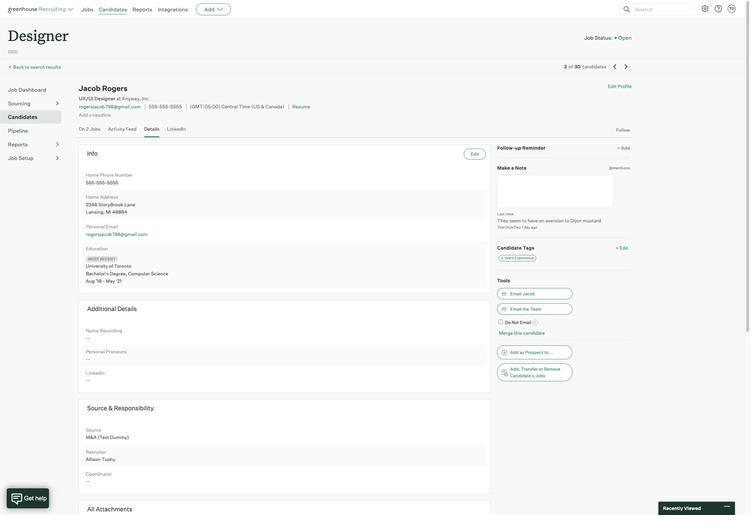 Task type: locate. For each thing, give the bounding box(es) containing it.
seem
[[510, 218, 521, 223]]

(test
[[98, 434, 109, 440]]

1 horizontal spatial 2
[[501, 256, 504, 260]]

home up 2348
[[86, 194, 99, 200]]

555-555-5555
[[149, 104, 182, 110]]

source for &
[[87, 404, 107, 412]]

2 vertical spatial jobs
[[535, 373, 545, 378]]

1 vertical spatial details
[[117, 305, 137, 312]]

rogersjacob798@gmail.com link down 48864
[[86, 231, 148, 237]]

reports link up job setup link
[[8, 140, 59, 148]]

None text field
[[497, 175, 614, 208]]

personal inside personal pronouns --
[[86, 349, 105, 354]]

rogersjacob798@gmail.com link up headline
[[79, 104, 141, 109]]

personal inside personal email rogersjacob798@gmail.com
[[86, 224, 105, 229]]

1 vertical spatial 5555
[[107, 180, 118, 185]]

science
[[151, 271, 168, 276]]

this
[[514, 330, 522, 336]]

the
[[523, 306, 529, 312]]

0 vertical spatial candidates
[[99, 6, 127, 13]]

a left note in the top right of the page
[[511, 165, 514, 171]]

& left 'responsibility'
[[108, 404, 113, 412]]

job for job dashboard
[[8, 86, 17, 93]]

rogersjacob798@gmail.com down 48864
[[86, 231, 148, 237]]

3
[[564, 64, 567, 69]]

& right (us
[[261, 104, 264, 110]]

integrations
[[158, 6, 188, 13]]

make a note
[[497, 165, 527, 171]]

of right 3
[[569, 64, 573, 69]]

home for storybrook
[[86, 194, 99, 200]]

transfer
[[521, 366, 538, 372]]

mustard.
[[583, 218, 603, 223]]

1 vertical spatial linkedin
[[86, 370, 105, 376]]

1 horizontal spatial reports
[[133, 6, 152, 13]]

48864
[[112, 209, 127, 215]]

bachelor's
[[86, 271, 109, 276]]

source up m&a
[[86, 427, 101, 433]]

rogers
[[102, 84, 128, 93]]

personal down name recording --
[[86, 349, 105, 354]]

1 home from the top
[[86, 172, 99, 178]]

degree
[[110, 271, 126, 276]]

details right feed
[[144, 126, 159, 132]]

candidate
[[523, 330, 545, 336]]

candidate
[[497, 245, 522, 251]]

back
[[13, 64, 24, 70]]

rogersjacob798@gmail.com link
[[79, 104, 141, 109], [86, 231, 148, 237]]

1 horizontal spatial details
[[144, 126, 159, 132]]

1 vertical spatial home
[[86, 194, 99, 200]]

1 horizontal spatial edit
[[608, 83, 617, 89]]

5555 down phone
[[107, 180, 118, 185]]

0 horizontal spatial 5555
[[107, 180, 118, 185]]

0 vertical spatial job
[[584, 34, 594, 41]]

home left phone
[[86, 172, 99, 178]]

1 vertical spatial +
[[616, 245, 619, 251]]

email right not
[[520, 320, 531, 325]]

1 vertical spatial 2
[[501, 256, 504, 260]]

555- down phone
[[96, 180, 107, 185]]

0 vertical spatial edit
[[608, 83, 617, 89]]

a for make
[[511, 165, 514, 171]]

0 vertical spatial a
[[89, 112, 91, 118]]

0 vertical spatial details
[[144, 126, 159, 132]]

1 personal from the top
[[86, 224, 105, 229]]

0 horizontal spatial a
[[89, 112, 91, 118]]

0 vertical spatial 2
[[86, 126, 89, 132]]

most
[[88, 257, 99, 261]]

job setup link
[[8, 154, 59, 162]]

candidates right jobs link
[[99, 6, 127, 13]]

1 vertical spatial jobs
[[90, 126, 100, 132]]

responsibility
[[114, 404, 154, 412]]

job left setup
[[8, 155, 17, 161]]

linkedin link
[[167, 126, 186, 136]]

1 horizontal spatial designer
[[94, 96, 115, 102]]

lansing,
[[86, 209, 105, 215]]

0 vertical spatial jacob
[[79, 84, 101, 93]]

1 horizontal spatial 5555
[[170, 104, 182, 110]]

jacob up the
[[523, 291, 535, 296]]

1 vertical spatial a
[[511, 165, 514, 171]]

edit
[[608, 83, 617, 89], [471, 151, 479, 157], [620, 245, 629, 251]]

last
[[497, 212, 505, 216]]

+
[[617, 145, 620, 151], [616, 245, 619, 251]]

0 horizontal spatial &
[[108, 404, 113, 412]]

job dashboard
[[8, 86, 46, 93]]

source inside the source m&a (test dummy)
[[86, 427, 101, 433]]

email down mi
[[106, 224, 118, 229]]

jacob
[[79, 84, 101, 93], [523, 291, 535, 296]]

linkedin --
[[86, 370, 105, 383]]

edit profile link
[[608, 83, 632, 89]]

to left ...
[[545, 350, 549, 355]]

reminder
[[523, 145, 546, 151]]

Do Not Email checkbox
[[499, 320, 503, 324]]

0 vertical spatial designer
[[8, 25, 69, 45]]

2 horizontal spatial edit
[[620, 245, 629, 251]]

job for job status:
[[584, 34, 594, 41]]

follow-up reminder
[[497, 145, 546, 151]]

candidate's
[[510, 373, 535, 378]]

- inside "most recent university of toronto bachelor's degree , computer science aug '18 - may '21"
[[103, 278, 105, 284]]

dijon
[[571, 218, 582, 223]]

Search text field
[[634, 5, 688, 14]]

linkedin down 555-555-5555 on the left of the page
[[167, 126, 186, 132]]

merge this candidate
[[499, 330, 545, 336]]

add inside button
[[510, 350, 519, 355]]

0 horizontal spatial linkedin
[[86, 370, 105, 376]]

candidates link right jobs link
[[99, 6, 127, 13]]

0 horizontal spatial jacob
[[79, 84, 101, 93]]

job
[[584, 34, 594, 41], [8, 86, 17, 93], [8, 155, 17, 161]]

0 horizontal spatial reports
[[8, 141, 28, 148]]

1 vertical spatial jacob
[[523, 291, 535, 296]]

0 vertical spatial source
[[87, 404, 107, 412]]

2 right on
[[86, 126, 89, 132]]

0 vertical spatial reports
[[133, 6, 152, 13]]

resume link
[[292, 104, 310, 109]]

add
[[204, 6, 215, 13], [79, 112, 88, 118], [621, 145, 630, 151], [510, 350, 519, 355]]

...
[[550, 350, 554, 355]]

home
[[86, 172, 99, 178], [86, 194, 99, 200]]

a left headline
[[89, 112, 91, 118]]

0 horizontal spatial edit
[[471, 151, 479, 157]]

candidates
[[99, 6, 127, 13], [8, 114, 37, 120]]

0 vertical spatial linkedin
[[167, 126, 186, 132]]

1 horizontal spatial reports link
[[133, 6, 152, 13]]

add, transfer or remove candidate's jobs
[[510, 366, 561, 378]]

jobs
[[81, 6, 94, 13], [90, 126, 100, 132], [535, 373, 545, 378]]

0 vertical spatial candidates link
[[99, 6, 127, 13]]

add, transfer or remove candidate's jobs button
[[497, 363, 573, 381]]

555- down the 'inc.'
[[149, 104, 160, 110]]

1 vertical spatial candidates
[[8, 114, 37, 120]]

pipeline link
[[8, 127, 59, 135]]

1 vertical spatial &
[[108, 404, 113, 412]]

1 horizontal spatial linkedin
[[167, 126, 186, 132]]

1 horizontal spatial jacob
[[523, 291, 535, 296]]

1 vertical spatial candidates link
[[8, 113, 59, 121]]

job inside job setup link
[[8, 155, 17, 161]]

(us
[[251, 104, 260, 110]]

linkedin for linkedin --
[[86, 370, 105, 376]]

anyway,
[[122, 96, 141, 102]]

personal down lansing,
[[86, 224, 105, 229]]

to right back
[[25, 64, 29, 70]]

candidates down sourcing
[[8, 114, 37, 120]]

1 vertical spatial source
[[86, 427, 101, 433]]

1 vertical spatial reports link
[[8, 140, 59, 148]]

details link
[[144, 126, 159, 136]]

headline
[[92, 112, 111, 118]]

candidates link down 'sourcing' link on the top left of page
[[8, 113, 59, 121]]

-
[[103, 278, 105, 284], [86, 335, 88, 341], [88, 335, 90, 341], [86, 356, 88, 362], [88, 356, 90, 362], [86, 377, 88, 383], [88, 377, 90, 383], [86, 478, 88, 484], [88, 478, 90, 484]]

job up sourcing
[[8, 86, 17, 93]]

a
[[89, 112, 91, 118], [511, 165, 514, 171]]

1 vertical spatial job
[[8, 86, 17, 93]]

1 horizontal spatial of
[[569, 64, 573, 69]]

additional details
[[87, 305, 137, 312]]

1 vertical spatial reports
[[8, 141, 28, 148]]

1 horizontal spatial a
[[511, 165, 514, 171]]

note
[[515, 165, 527, 171]]

designer left at
[[94, 96, 115, 102]]

0 horizontal spatial candidates link
[[8, 113, 59, 121]]

email jacob button
[[497, 288, 573, 299]]

as
[[520, 350, 524, 355]]

@mentions
[[609, 165, 630, 170]]

tools
[[497, 278, 510, 283]]

details right additional
[[117, 305, 137, 312]]

reports down pipeline at the left of the page
[[8, 141, 28, 148]]

linkedin down personal pronouns --
[[86, 370, 105, 376]]

additional
[[87, 305, 116, 312]]

0 vertical spatial &
[[261, 104, 264, 110]]

2 vertical spatial edit
[[620, 245, 629, 251]]

(gmt-
[[190, 104, 205, 110]]

1
[[522, 225, 523, 230]]

555-
[[149, 104, 160, 110], [160, 104, 170, 110], [86, 180, 96, 185], [96, 180, 107, 185]]

coordinator
[[86, 471, 112, 477]]

linkedin for linkedin
[[167, 126, 186, 132]]

rogersjacob798@gmail.com up headline
[[79, 104, 141, 109]]

1 vertical spatial of
[[109, 263, 113, 269]]

team
[[530, 306, 542, 312]]

recently
[[663, 505, 683, 511]]

designer down greenhouse recruiting image
[[8, 25, 69, 45]]

personal for rogersjacob798@gmail.com
[[86, 224, 105, 229]]

0 horizontal spatial of
[[109, 263, 113, 269]]

0 vertical spatial +
[[617, 145, 620, 151]]

1 vertical spatial rogersjacob798@gmail.com
[[86, 231, 148, 237]]

add for add a headline
[[79, 112, 88, 118]]

source & responsibility
[[87, 404, 154, 412]]

add inside popup button
[[204, 6, 215, 13]]

5555 left (gmt-
[[170, 104, 182, 110]]

2 years experience
[[501, 256, 534, 260]]

reports link left the integrations link
[[133, 6, 152, 13]]

0 vertical spatial home
[[86, 172, 99, 178]]

jacob up ux/ui
[[79, 84, 101, 93]]

job left status:
[[584, 34, 594, 41]]

years
[[504, 256, 514, 260]]

personal pronouns --
[[86, 349, 127, 362]]

0 horizontal spatial reports link
[[8, 140, 59, 148]]

mi
[[106, 209, 111, 215]]

home inside home address 2348 storybrook lane lansing, mi 48864
[[86, 194, 99, 200]]

of down recent
[[109, 263, 113, 269]]

designer
[[8, 25, 69, 45], [94, 96, 115, 102]]

0 vertical spatial personal
[[86, 224, 105, 229]]

5555 inside home phone number 555-555-5555
[[107, 180, 118, 185]]

+ edit link
[[614, 243, 630, 252]]

add for add
[[204, 6, 215, 13]]

1 horizontal spatial &
[[261, 104, 264, 110]]

reports left the integrations link
[[133, 6, 152, 13]]

at
[[116, 96, 121, 102]]

home inside home phone number 555-555-5555
[[86, 172, 99, 178]]

source up the source m&a (test dummy)
[[87, 404, 107, 412]]

2 personal from the top
[[86, 349, 105, 354]]

2 vertical spatial job
[[8, 155, 17, 161]]

2 left years
[[501, 256, 504, 260]]

0 horizontal spatial candidates
[[8, 114, 37, 120]]

1 vertical spatial personal
[[86, 349, 105, 354]]

1 vertical spatial designer
[[94, 96, 115, 102]]

reports link
[[133, 6, 152, 13], [8, 140, 59, 148]]

all attachments
[[87, 505, 132, 513]]

designer link
[[8, 19, 69, 46]]

2 home from the top
[[86, 194, 99, 200]]

attachments
[[96, 505, 132, 513]]

1 vertical spatial edit
[[471, 151, 479, 157]]

job inside the job dashboard link
[[8, 86, 17, 93]]



Task type: vqa. For each thing, say whether or not it's contained in the screenshot.
2348
yes



Task type: describe. For each thing, give the bounding box(es) containing it.
+ add link
[[617, 145, 630, 151]]

education
[[86, 246, 108, 251]]

'21
[[116, 278, 122, 284]]

coordinator --
[[86, 471, 112, 484]]

add as prospect to ...
[[510, 350, 554, 355]]

allison
[[86, 456, 101, 462]]

number
[[115, 172, 133, 178]]

email up email the team
[[510, 291, 522, 296]]

recording
[[100, 328, 122, 333]]

0 vertical spatial reports link
[[133, 6, 152, 13]]

configure image
[[701, 5, 709, 13]]

lane
[[124, 202, 135, 207]]

profile
[[618, 83, 632, 89]]

add a headline
[[79, 112, 111, 118]]

1 horizontal spatial candidates link
[[99, 6, 127, 13]]

designer inside jacob rogers ux/ui designer at anyway, inc.
[[94, 96, 115, 102]]

aversion
[[546, 218, 564, 223]]

30
[[575, 64, 581, 69]]

jacob inside button
[[523, 291, 535, 296]]

back to search results link
[[13, 64, 61, 70]]

not
[[512, 320, 519, 325]]

personal for -
[[86, 349, 105, 354]]

home for 555-
[[86, 172, 99, 178]]

1 vertical spatial rogersjacob798@gmail.com link
[[86, 231, 148, 237]]

toronto
[[114, 263, 131, 269]]

0 vertical spatial rogersjacob798@gmail.com
[[79, 104, 141, 109]]

email left the
[[510, 306, 522, 312]]

2 years experience link
[[499, 255, 536, 261]]

merge this candidate link
[[499, 330, 545, 336]]

555- up linkedin link
[[160, 104, 170, 110]]

jobs link
[[81, 6, 94, 13]]

make
[[497, 165, 510, 171]]

+ for + edit
[[616, 245, 619, 251]]

experience
[[515, 256, 534, 260]]

tuohy
[[102, 456, 115, 462]]

edit link
[[464, 149, 486, 160]]

all
[[87, 505, 95, 513]]

resume
[[292, 104, 310, 109]]

of inside "most recent university of toronto bachelor's degree , computer science aug '18 - may '21"
[[109, 263, 113, 269]]

reports inside reports link
[[8, 141, 28, 148]]

home address 2348 storybrook lane lansing, mi 48864
[[86, 194, 135, 215]]

'18
[[96, 278, 102, 284]]

0 horizontal spatial details
[[117, 305, 137, 312]]

time
[[239, 104, 250, 110]]

note:
[[506, 212, 515, 216]]

info
[[87, 150, 98, 157]]

to up '1'
[[522, 218, 527, 223]]

0 horizontal spatial 2
[[86, 126, 89, 132]]

email inside personal email rogersjacob798@gmail.com
[[106, 224, 118, 229]]

0 vertical spatial of
[[569, 64, 573, 69]]

,
[[126, 271, 127, 276]]

aug
[[86, 278, 95, 284]]

2348
[[86, 202, 97, 207]]

up
[[515, 145, 521, 151]]

email the team
[[510, 306, 542, 312]]

address
[[100, 194, 118, 200]]

0 horizontal spatial designer
[[8, 25, 69, 45]]

a for add
[[89, 112, 91, 118]]

edit for edit
[[471, 151, 479, 157]]

have
[[528, 218, 538, 223]]

0 vertical spatial 5555
[[170, 104, 182, 110]]

storybrook
[[98, 202, 123, 207]]

merge
[[499, 330, 513, 336]]

name
[[86, 328, 99, 333]]

(50)
[[8, 49, 18, 54]]

job for job setup
[[8, 155, 17, 161]]

0 vertical spatial jobs
[[81, 6, 94, 13]]

setup
[[19, 155, 33, 161]]

+ add
[[617, 145, 630, 151]]

job dashboard link
[[8, 86, 59, 94]]

candidate tags
[[497, 245, 535, 251]]

last note: they seem to have an aversion to dijon mustard. test dumtwo               1 day               ago
[[497, 212, 603, 230]]

remove
[[544, 366, 561, 372]]

dummy)
[[110, 434, 129, 440]]

recently viewed
[[663, 505, 701, 511]]

email the team button
[[497, 303, 573, 315]]

add for add as prospect to ...
[[510, 350, 519, 355]]

to left dijon
[[565, 218, 570, 223]]

tags
[[523, 245, 535, 251]]

greenhouse recruiting image
[[8, 5, 68, 13]]

(gmt-05:00) central time (us & canada)
[[190, 104, 284, 110]]

status:
[[595, 34, 613, 41]]

jobs inside add, transfer or remove candidate's jobs
[[535, 373, 545, 378]]

job setup
[[8, 155, 33, 161]]

source for m&a
[[86, 427, 101, 433]]

activity
[[108, 126, 125, 132]]

edit profile
[[608, 83, 632, 89]]

they
[[497, 218, 509, 223]]

555- up 2348
[[86, 180, 96, 185]]

sourcing
[[8, 100, 31, 107]]

td button
[[728, 5, 736, 13]]

email jacob
[[510, 291, 535, 296]]

recruiter allison tuohy
[[86, 449, 115, 462]]

open
[[619, 34, 632, 41]]

university
[[86, 263, 108, 269]]

0 vertical spatial rogersjacob798@gmail.com link
[[79, 104, 141, 109]]

to inside button
[[545, 350, 549, 355]]

1 horizontal spatial candidates
[[99, 6, 127, 13]]

jacob inside jacob rogers ux/ui designer at anyway, inc.
[[79, 84, 101, 93]]

m&a
[[86, 434, 97, 440]]

ago
[[531, 225, 538, 230]]

05:00)
[[205, 104, 221, 110]]

viewed
[[684, 505, 701, 511]]

+ for + add
[[617, 145, 620, 151]]

follow
[[616, 127, 630, 133]]

add button
[[196, 3, 231, 15]]

search
[[30, 64, 45, 70]]

edit for edit profile
[[608, 83, 617, 89]]



